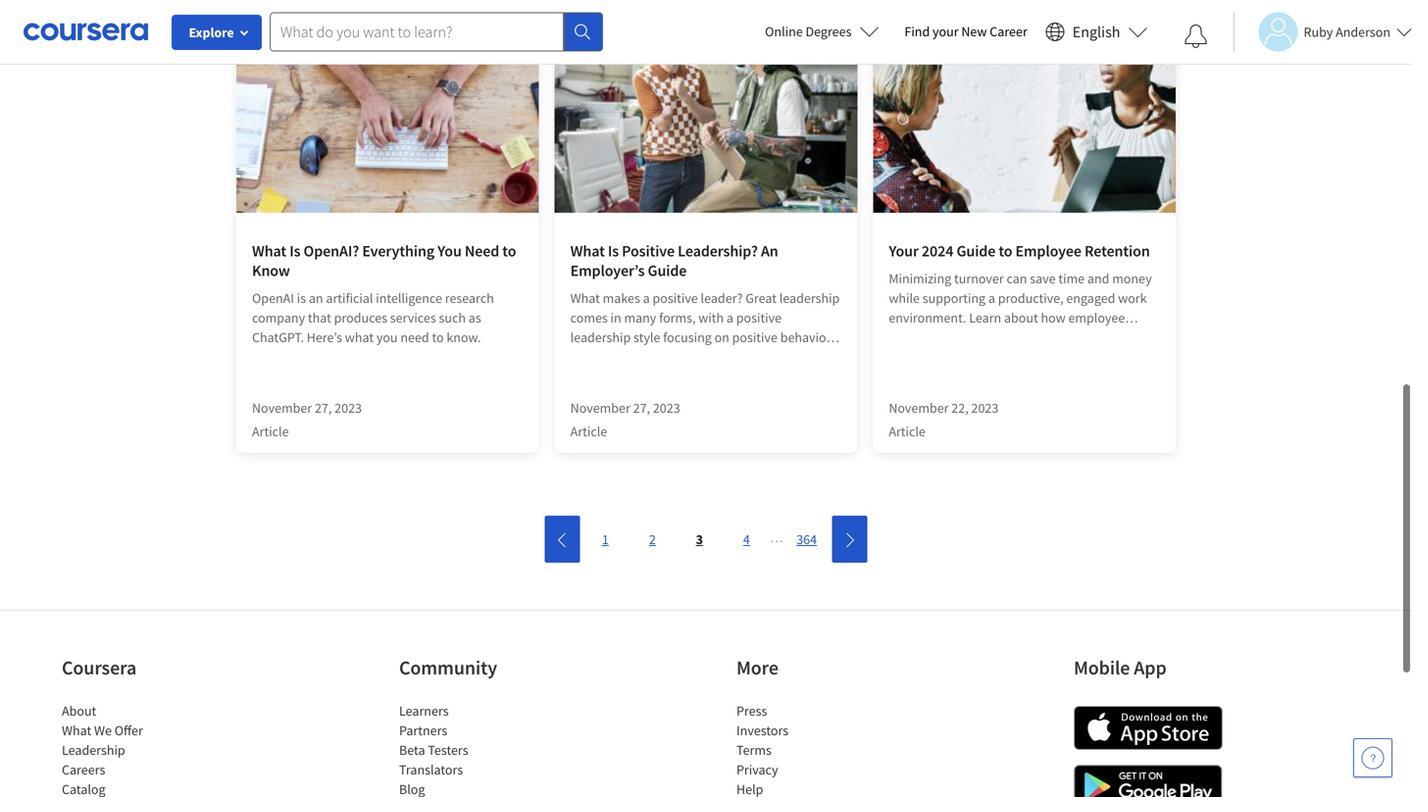 Task type: vqa. For each thing, say whether or not it's contained in the screenshot.


Task type: locate. For each thing, give the bounding box(es) containing it.
here's
[[307, 329, 342, 346]]

employee
[[1069, 309, 1126, 327]]

0 horizontal spatial and
[[798, 348, 820, 366]]

2023 down what on the top left
[[335, 399, 362, 417]]

1 horizontal spatial leadership
[[674, 368, 734, 386]]

1 horizontal spatial learn
[[970, 309, 1002, 327]]

list containing press
[[737, 702, 904, 798]]

list item for coursera
[[62, 780, 229, 798]]

1 horizontal spatial and
[[1088, 270, 1110, 287]]

coursera
[[62, 656, 137, 680]]

what is positive leadership? an employer's guide what makes a positive leader? great leadership comes in many forms, with a positive leadership style focusing on positive behavior. learn more about it, why it's beneficial, and how to adopt this leadership style.
[[571, 241, 840, 386]]

0 horizontal spatial is
[[290, 241, 301, 261]]

2 horizontal spatial list item
[[737, 780, 904, 798]]

positive up forms,
[[653, 289, 698, 307]]

2 vertical spatial positive
[[733, 329, 778, 346]]

0 horizontal spatial leadership
[[571, 329, 631, 346]]

2023 right 22,
[[972, 399, 999, 417]]

employee
[[1016, 241, 1082, 261]]

leadership?
[[678, 241, 758, 261]]

community
[[399, 656, 497, 680]]

1 horizontal spatial november 27, 2023 article
[[571, 399, 681, 441]]

about inside your 2024 guide to employee retention minimizing turnover can save time and money while supporting a productive, engaged work environment. learn about how employee retention helps your business flourish.
[[1005, 309, 1039, 327]]

app
[[1134, 656, 1167, 680]]

1 horizontal spatial is
[[608, 241, 619, 261]]

None search field
[[270, 12, 603, 52]]

2 horizontal spatial 2023
[[972, 399, 999, 417]]

1 november from the left
[[252, 399, 312, 417]]

2 2023 from the left
[[653, 399, 681, 417]]

2 november 27, 2023 article from the left
[[571, 399, 681, 441]]

about link
[[62, 703, 96, 720]]

guide
[[957, 241, 996, 261], [648, 261, 687, 281]]

as
[[469, 309, 481, 327]]

next page image
[[842, 533, 858, 548]]

3 link
[[682, 522, 718, 557]]

list item down testers
[[399, 780, 566, 798]]

is
[[290, 241, 301, 261], [608, 241, 619, 261]]

november 27, 2023 article
[[252, 399, 362, 441], [571, 399, 681, 441]]

2
[[649, 531, 656, 548]]

flourish.
[[1061, 329, 1108, 346]]

[featured image] manager and employee discuss plans for a marketing campaign image
[[555, 2, 858, 213]]

an
[[309, 289, 323, 307]]

november inside november 22, 2023 article
[[889, 399, 949, 417]]

how up 'business'
[[1042, 309, 1066, 327]]

3 november from the left
[[889, 399, 949, 417]]

while
[[889, 289, 920, 307]]

everything
[[362, 241, 435, 261]]

1 list item from the left
[[62, 780, 229, 798]]

with
[[699, 309, 724, 327]]

terms
[[737, 742, 772, 759]]

0 horizontal spatial 2023
[[335, 399, 362, 417]]

1 horizontal spatial november
[[571, 399, 631, 417]]

about
[[1005, 309, 1039, 327], [639, 348, 673, 366]]

article down more
[[571, 423, 608, 441]]

what inside what is openai? everything you need to know openai is an artificial intelligence research company that produces services such as chatgpt. here's what you need to know.
[[252, 241, 287, 261]]

is left positive
[[608, 241, 619, 261]]

0 vertical spatial your
[[933, 23, 959, 40]]

0 horizontal spatial list item
[[62, 780, 229, 798]]

november 27, 2023 article down "here's"
[[252, 399, 362, 441]]

article
[[252, 423, 289, 441], [571, 423, 608, 441], [889, 423, 926, 441]]

3 list item from the left
[[737, 780, 904, 798]]

2 27, from the left
[[633, 399, 651, 417]]

is inside what is openai? everything you need to know openai is an artificial intelligence research company that produces services such as chatgpt. here's what you need to know.
[[290, 241, 301, 261]]

privacy
[[737, 761, 779, 779]]

1 horizontal spatial list
[[399, 702, 566, 798]]

1 vertical spatial learn
[[571, 348, 603, 366]]

learn left more
[[571, 348, 603, 366]]

is left openai?
[[290, 241, 301, 261]]

and down behavior.
[[798, 348, 820, 366]]

explore button
[[172, 15, 262, 50]]

1 november 27, 2023 article from the left
[[252, 399, 362, 441]]

november 27, 2023 article for what
[[571, 399, 681, 441]]

list for coursera
[[62, 702, 229, 798]]

what up openai
[[252, 241, 287, 261]]

article for what
[[571, 423, 608, 441]]

list item down offer
[[62, 780, 229, 798]]

2 horizontal spatial list
[[737, 702, 904, 798]]

2 november from the left
[[571, 399, 631, 417]]

and
[[1088, 270, 1110, 287], [798, 348, 820, 366]]

0 vertical spatial how
[[1042, 309, 1066, 327]]

november down chatgpt.
[[252, 399, 312, 417]]

that
[[308, 309, 331, 327]]

how left "adopt"
[[571, 368, 595, 386]]

many
[[624, 309, 657, 327]]

1 link
[[588, 522, 623, 557]]

learn up helps
[[970, 309, 1002, 327]]

1 horizontal spatial your
[[979, 329, 1005, 346]]

article down chatgpt.
[[252, 423, 289, 441]]

list item down privacy 'link'
[[737, 780, 904, 798]]

show notifications image
[[1185, 25, 1208, 48]]

november down "adopt"
[[571, 399, 631, 417]]

degrees
[[806, 23, 852, 40]]

list containing about
[[62, 702, 229, 798]]

1 horizontal spatial a
[[727, 309, 734, 327]]

positive down great
[[737, 309, 782, 327]]

1 horizontal spatial about
[[1005, 309, 1039, 327]]

3 article from the left
[[889, 423, 926, 441]]

1 horizontal spatial list item
[[399, 780, 566, 798]]

leadership up behavior.
[[780, 289, 840, 307]]

a up many
[[643, 289, 650, 307]]

and inside your 2024 guide to employee retention minimizing turnover can save time and money while supporting a productive, engaged work environment. learn about how employee retention helps your business flourish.
[[1088, 270, 1110, 287]]

what we offer link
[[62, 722, 143, 740]]

guide up forms,
[[648, 261, 687, 281]]

time
[[1059, 270, 1085, 287]]

0 horizontal spatial list
[[62, 702, 229, 798]]

1 2023 from the left
[[335, 399, 362, 417]]

positive
[[653, 289, 698, 307], [737, 309, 782, 327], [733, 329, 778, 346]]

1 27, from the left
[[315, 399, 332, 417]]

english
[[1073, 22, 1121, 42]]

know
[[252, 261, 290, 281]]

364 link
[[789, 522, 825, 557]]

…
[[771, 529, 784, 547]]

your
[[933, 23, 959, 40], [979, 329, 1005, 346]]

great
[[746, 289, 777, 307]]

1 horizontal spatial 2023
[[653, 399, 681, 417]]

anderson
[[1336, 23, 1391, 41]]

4 link
[[729, 522, 765, 557]]

0 horizontal spatial article
[[252, 423, 289, 441]]

0 vertical spatial about
[[1005, 309, 1039, 327]]

article inside november 22, 2023 article
[[889, 423, 926, 441]]

what is openai? everything you need to know openai is an artificial intelligence research company that produces services such as chatgpt. here's what you need to know.
[[252, 241, 517, 346]]

2 article from the left
[[571, 423, 608, 441]]

list
[[62, 702, 229, 798], [399, 702, 566, 798], [737, 702, 904, 798]]

1 vertical spatial your
[[979, 329, 1005, 346]]

learn
[[970, 309, 1002, 327], [571, 348, 603, 366]]

0 horizontal spatial november 27, 2023 article
[[252, 399, 362, 441]]

november left 22,
[[889, 399, 949, 417]]

what down about
[[62, 722, 91, 740]]

positive up beneficial,
[[733, 329, 778, 346]]

your right helps
[[979, 329, 1005, 346]]

2023 for what
[[653, 399, 681, 417]]

environment.
[[889, 309, 967, 327]]

learners partners beta testers translators
[[399, 703, 469, 779]]

mobile
[[1074, 656, 1131, 680]]

november 27, 2023 article down "adopt"
[[571, 399, 681, 441]]

1 horizontal spatial 27,
[[633, 399, 651, 417]]

about down productive,
[[1005, 309, 1039, 327]]

focusing
[[663, 329, 712, 346]]

1 horizontal spatial guide
[[957, 241, 996, 261]]

1 vertical spatial and
[[798, 348, 820, 366]]

0 horizontal spatial november
[[252, 399, 312, 417]]

behavior.
[[781, 329, 834, 346]]

2023 inside november 22, 2023 article
[[972, 399, 999, 417]]

[featured image] two women in a meeting discussing human resources and employee retention image
[[874, 2, 1176, 213]]

investors
[[737, 722, 789, 740]]

27, down "adopt"
[[633, 399, 651, 417]]

1 horizontal spatial how
[[1042, 309, 1066, 327]]

about inside what is positive leadership? an employer's guide what makes a positive leader? great leadership comes in many forms, with a positive leadership style focusing on positive behavior. learn more about it, why it's beneficial, and how to adopt this leadership style.
[[639, 348, 673, 366]]

2 list item from the left
[[399, 780, 566, 798]]

2 horizontal spatial november
[[889, 399, 949, 417]]

style.
[[737, 368, 767, 386]]

2 is from the left
[[608, 241, 619, 261]]

november for what
[[571, 399, 631, 417]]

is
[[297, 289, 306, 307]]

3 2023 from the left
[[972, 399, 999, 417]]

list item
[[62, 780, 229, 798], [399, 780, 566, 798], [737, 780, 904, 798]]

0 vertical spatial positive
[[653, 289, 698, 307]]

translators
[[399, 761, 463, 779]]

list for more
[[737, 702, 904, 798]]

27, down "here's"
[[315, 399, 332, 417]]

positive
[[622, 241, 675, 261]]

careers link
[[62, 761, 105, 779]]

a right with
[[727, 309, 734, 327]]

0 vertical spatial and
[[1088, 270, 1110, 287]]

2023 down this
[[653, 399, 681, 417]]

an
[[761, 241, 779, 261]]

learners
[[399, 703, 449, 720]]

on
[[715, 329, 730, 346]]

get it on google play image
[[1074, 765, 1224, 798]]

what inside about what we offer leadership careers
[[62, 722, 91, 740]]

explore
[[189, 24, 234, 41]]

a down the turnover
[[989, 289, 996, 307]]

your right find
[[933, 23, 959, 40]]

adopt
[[613, 368, 647, 386]]

2 list from the left
[[399, 702, 566, 798]]

need
[[401, 329, 429, 346]]

0 vertical spatial leadership
[[780, 289, 840, 307]]

2 horizontal spatial a
[[989, 289, 996, 307]]

1 article from the left
[[252, 423, 289, 441]]

2 horizontal spatial article
[[889, 423, 926, 441]]

can
[[1007, 270, 1028, 287]]

article image image
[[236, 2, 539, 213]]

0 horizontal spatial about
[[639, 348, 673, 366]]

leadership down comes
[[571, 329, 631, 346]]

1 is from the left
[[290, 241, 301, 261]]

and inside what is positive leadership? an employer's guide what makes a positive leader? great leadership comes in many forms, with a positive leadership style focusing on positive behavior. learn more about it, why it's beneficial, and how to adopt this leadership style.
[[798, 348, 820, 366]]

your inside your 2024 guide to employee retention minimizing turnover can save time and money while supporting a productive, engaged work environment. learn about how employee retention helps your business flourish.
[[979, 329, 1005, 346]]

27, for know
[[315, 399, 332, 417]]

2023 for turnover
[[972, 399, 999, 417]]

0 horizontal spatial how
[[571, 368, 595, 386]]

how inside your 2024 guide to employee retention minimizing turnover can save time and money while supporting a productive, engaged work environment. learn about how employee retention helps your business flourish.
[[1042, 309, 1066, 327]]

1 list from the left
[[62, 702, 229, 798]]

learn inside what is positive leadership? an employer's guide what makes a positive leader? great leadership comes in many forms, with a positive leadership style focusing on positive behavior. learn more about it, why it's beneficial, and how to adopt this leadership style.
[[571, 348, 603, 366]]

3 list from the left
[[737, 702, 904, 798]]

testers
[[428, 742, 469, 759]]

terms link
[[737, 742, 772, 759]]

a
[[643, 289, 650, 307], [989, 289, 996, 307], [727, 309, 734, 327]]

0 horizontal spatial guide
[[648, 261, 687, 281]]

and up engaged at the right top
[[1088, 270, 1110, 287]]

november 27, 2023 article for know
[[252, 399, 362, 441]]

minimizing
[[889, 270, 952, 287]]

0 horizontal spatial 27,
[[315, 399, 332, 417]]

guide up the turnover
[[957, 241, 996, 261]]

to
[[503, 241, 517, 261], [999, 241, 1013, 261], [432, 329, 444, 346], [598, 368, 610, 386]]

money
[[1113, 270, 1153, 287]]

company
[[252, 309, 305, 327]]

1 vertical spatial about
[[639, 348, 673, 366]]

about up this
[[639, 348, 673, 366]]

0 vertical spatial learn
[[970, 309, 1002, 327]]

article down retention at the top of page
[[889, 423, 926, 441]]

your
[[889, 241, 919, 261]]

1 horizontal spatial article
[[571, 423, 608, 441]]

list containing learners
[[399, 702, 566, 798]]

0 horizontal spatial learn
[[571, 348, 603, 366]]

leadership down why
[[674, 368, 734, 386]]

1 vertical spatial how
[[571, 368, 595, 386]]

about what we offer leadership careers
[[62, 703, 143, 779]]

is inside what is positive leadership? an employer's guide what makes a positive leader? great leadership comes in many forms, with a positive leadership style focusing on positive behavior. learn more about it, why it's beneficial, and how to adopt this leadership style.
[[608, 241, 619, 261]]

0 horizontal spatial your
[[933, 23, 959, 40]]

beta testers link
[[399, 742, 469, 759]]



Task type: describe. For each thing, give the bounding box(es) containing it.
chatgpt.
[[252, 329, 304, 346]]

new
[[962, 23, 988, 40]]

how inside what is positive leadership? an employer's guide what makes a positive leader? great leadership comes in many forms, with a positive leadership style focusing on positive behavior. learn more about it, why it's beneficial, and how to adopt this leadership style.
[[571, 368, 595, 386]]

page navigation navigation
[[543, 516, 870, 563]]

offer
[[115, 722, 143, 740]]

what up the makes
[[571, 241, 605, 261]]

this
[[650, 368, 671, 386]]

to inside your 2024 guide to employee retention minimizing turnover can save time and money while supporting a productive, engaged work environment. learn about how employee retention helps your business flourish.
[[999, 241, 1013, 261]]

turnover
[[955, 270, 1004, 287]]

services
[[390, 309, 436, 327]]

why
[[690, 348, 714, 366]]

artificial
[[326, 289, 373, 307]]

0 horizontal spatial a
[[643, 289, 650, 307]]

intelligence
[[376, 289, 442, 307]]

employer's
[[571, 261, 645, 281]]

your 2024 guide to employee retention minimizing turnover can save time and money while supporting a productive, engaged work environment. learn about how employee retention helps your business flourish.
[[889, 241, 1153, 346]]

2 horizontal spatial leadership
[[780, 289, 840, 307]]

online degrees
[[765, 23, 852, 40]]

research
[[445, 289, 494, 307]]

makes
[[603, 289, 641, 307]]

november for turnover
[[889, 399, 949, 417]]

productive,
[[999, 289, 1064, 307]]

about
[[62, 703, 96, 720]]

leadership link
[[62, 742, 125, 759]]

1 vertical spatial positive
[[737, 309, 782, 327]]

more
[[737, 656, 779, 680]]

know.
[[447, 329, 481, 346]]

november 22, 2023 article
[[889, 399, 999, 441]]

translators link
[[399, 761, 463, 779]]

online degrees button
[[750, 10, 895, 53]]

find your new career link
[[895, 20, 1038, 44]]

forms,
[[659, 309, 696, 327]]

openai?
[[304, 241, 359, 261]]

1 vertical spatial leadership
[[571, 329, 631, 346]]

list item for more
[[737, 780, 904, 798]]

download on the app store image
[[1074, 706, 1224, 751]]

what up comes
[[571, 289, 600, 307]]

retention
[[889, 329, 942, 346]]

22,
[[952, 399, 969, 417]]

list for community
[[399, 702, 566, 798]]

engaged
[[1067, 289, 1116, 307]]

more
[[606, 348, 636, 366]]

to inside what is positive leadership? an employer's guide what makes a positive leader? great leadership comes in many forms, with a positive leadership style focusing on positive behavior. learn more about it, why it's beneficial, and how to adopt this leadership style.
[[598, 368, 610, 386]]

2023 for know
[[335, 399, 362, 417]]

careers
[[62, 761, 105, 779]]

guide inside what is positive leadership? an employer's guide what makes a positive leader? great leadership comes in many forms, with a positive leadership style focusing on positive behavior. learn more about it, why it's beneficial, and how to adopt this leadership style.
[[648, 261, 687, 281]]

what
[[345, 329, 374, 346]]

supporting
[[923, 289, 986, 307]]

privacy link
[[737, 761, 779, 779]]

find
[[905, 23, 930, 40]]

style
[[634, 329, 661, 346]]

is for positive
[[608, 241, 619, 261]]

beneficial,
[[736, 348, 795, 366]]

previous page image
[[555, 533, 570, 548]]

learn inside your 2024 guide to employee retention minimizing turnover can save time and money while supporting a productive, engaged work environment. learn about how employee retention helps your business flourish.
[[970, 309, 1002, 327]]

What do you want to learn? text field
[[270, 12, 564, 52]]

2024
[[922, 241, 954, 261]]

openai
[[252, 289, 294, 307]]

ruby anderson
[[1304, 23, 1391, 41]]

coursera image
[[24, 16, 148, 47]]

is for openai?
[[290, 241, 301, 261]]

you
[[377, 329, 398, 346]]

list item for community
[[399, 780, 566, 798]]

mobile app
[[1074, 656, 1167, 680]]

2 vertical spatial leadership
[[674, 368, 734, 386]]

article for know
[[252, 423, 289, 441]]

1
[[602, 531, 609, 548]]

27, for what
[[633, 399, 651, 417]]

business
[[1008, 329, 1058, 346]]

november for know
[[252, 399, 312, 417]]

press investors terms privacy
[[737, 703, 789, 779]]

partners link
[[399, 722, 448, 740]]

4
[[744, 531, 750, 548]]

article for turnover
[[889, 423, 926, 441]]

save
[[1030, 270, 1056, 287]]

we
[[94, 722, 112, 740]]

it,
[[676, 348, 687, 366]]

leader?
[[701, 289, 743, 307]]

guide inside your 2024 guide to employee retention minimizing turnover can save time and money while supporting a productive, engaged work environment. learn about how employee retention helps your business flourish.
[[957, 241, 996, 261]]

partners
[[399, 722, 448, 740]]

a inside your 2024 guide to employee retention minimizing turnover can save time and money while supporting a productive, engaged work environment. learn about how employee retention helps your business flourish.
[[989, 289, 996, 307]]

beta
[[399, 742, 425, 759]]

comes
[[571, 309, 608, 327]]

learners link
[[399, 703, 449, 720]]

help center image
[[1362, 747, 1385, 770]]

investors link
[[737, 722, 789, 740]]

need
[[465, 241, 500, 261]]

such
[[439, 309, 466, 327]]

3
[[696, 531, 704, 548]]

press
[[737, 703, 768, 720]]

online
[[765, 23, 803, 40]]



